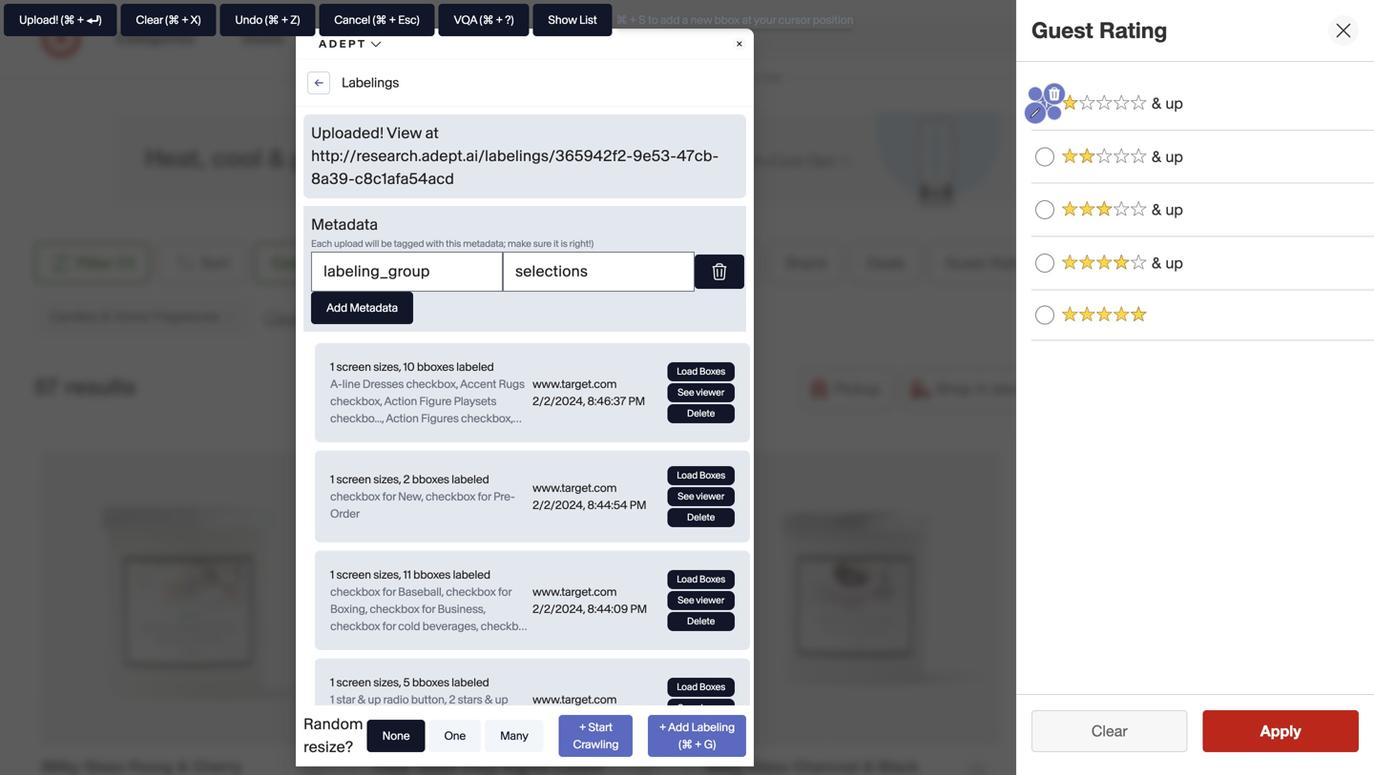 Task type: vqa. For each thing, say whether or not it's contained in the screenshot.
leftmost (1)
yes



Task type: describe. For each thing, give the bounding box(es) containing it.
1 vertical spatial shop
[[747, 64, 783, 83]]

0 vertical spatial shop
[[690, 21, 758, 55]]

department button
[[423, 242, 537, 284]]

up for 1st & up radio from the bottom
[[1166, 254, 1183, 273]]

type inside button
[[561, 254, 594, 272]]

deals button
[[851, 242, 922, 284]]

price button
[[618, 242, 685, 284]]

all
[[305, 309, 320, 327]]

sort
[[201, 254, 230, 272]]

guest rating inside 'guest rating' button
[[945, 254, 1035, 272]]

1 & up radio from the top
[[1036, 94, 1055, 113]]

candles
[[49, 308, 98, 325]]

guest inside button
[[945, 254, 986, 272]]

apply
[[1261, 723, 1302, 741]]

clear all button
[[265, 307, 320, 329]]

cozy shop cozy shop
[[616, 21, 783, 83]]

store
[[993, 380, 1027, 398]]

clear for clear
[[1092, 723, 1128, 741]]

advertisement element
[[115, 112, 1260, 207]]

price
[[634, 254, 669, 272]]

color
[[709, 254, 746, 272]]

& up for & up option
[[1152, 147, 1183, 166]]

& for 1st & up radio from the bottom
[[1152, 254, 1162, 273]]

pickup
[[835, 380, 881, 398]]

fragrances
[[153, 308, 220, 325]]

3 & up radio from the top
[[1036, 254, 1055, 273]]

filter
[[76, 254, 113, 272]]

guest inside dialog
[[1032, 17, 1093, 44]]

up for & up option
[[1166, 147, 1183, 166]]

search
[[1100, 31, 1146, 49]]

(1) inside button
[[117, 254, 135, 272]]

guest rating inside guest rating dialog
[[1032, 17, 1168, 44]]

2 (1) from the left
[[381, 254, 398, 272]]

guest rating button
[[929, 242, 1051, 284]]

guest rating dialog
[[1016, 0, 1374, 776]]

color button
[[693, 242, 762, 284]]



Task type: locate. For each thing, give the bounding box(es) containing it.
3 up from the top
[[1166, 201, 1183, 219]]

candles & home fragrances button
[[34, 296, 253, 338]]

shop in store button
[[901, 368, 1040, 410]]

shop
[[690, 21, 758, 55], [747, 64, 783, 83], [936, 380, 972, 398]]

rating inside button
[[991, 254, 1035, 272]]

clear all
[[265, 309, 320, 327]]

& up for 1st & up radio from the bottom
[[1152, 254, 1183, 273]]

up
[[1166, 94, 1183, 113], [1166, 147, 1183, 166], [1166, 201, 1183, 219], [1166, 254, 1183, 273]]

in
[[977, 380, 988, 398]]

(1)
[[117, 254, 135, 272], [381, 254, 398, 272]]

None radio
[[1036, 306, 1055, 325]]

home
[[114, 308, 149, 325]]

milky glass charcoal & black teak lidded jar candle 11oz - threshold™ image
[[706, 452, 1000, 746], [706, 452, 1000, 746]]

1 vertical spatial cozy
[[708, 64, 742, 83]]

0 vertical spatial rating
[[1100, 17, 1168, 44]]

& up for 2nd & up radio from the bottom
[[1152, 201, 1183, 219]]

0 horizontal spatial type
[[342, 254, 376, 272]]

clear button
[[1032, 711, 1188, 753]]

& up radio
[[1036, 94, 1055, 113], [1036, 201, 1055, 220], [1036, 254, 1055, 273]]

pickup button
[[799, 368, 893, 410]]

0 horizontal spatial rating
[[991, 254, 1035, 272]]

1 type from the left
[[342, 254, 376, 272]]

1 up from the top
[[1166, 94, 1183, 113]]

& for 2nd & up radio from the bottom
[[1152, 201, 1162, 219]]

(1) right category at top left
[[381, 254, 398, 272]]

category
[[271, 254, 338, 272]]

clear for clear all
[[265, 309, 301, 327]]

& for & up option
[[1152, 147, 1162, 166]]

filter (1)
[[76, 254, 135, 272]]

type left price
[[561, 254, 594, 272]]

milky glass water mint & eucalyptus lidded jar candle 11oz - threshold™ image
[[1038, 452, 1333, 747], [1038, 452, 1333, 747]]

1 horizontal spatial rating
[[1100, 17, 1168, 44]]

deals
[[867, 254, 905, 272]]

up for 3rd & up radio from the bottom of the guest rating dialog
[[1166, 94, 1183, 113]]

0 horizontal spatial cozy
[[616, 21, 682, 55]]

1 horizontal spatial guest
[[1032, 17, 1093, 44]]

1 vertical spatial guest
[[945, 254, 986, 272]]

category type (1)
[[271, 254, 398, 272]]

&
[[1152, 94, 1162, 113], [1152, 147, 1162, 166], [1152, 201, 1162, 219], [1152, 254, 1162, 273], [101, 308, 110, 325]]

2 vertical spatial shop
[[936, 380, 972, 398]]

1 horizontal spatial cozy
[[708, 64, 742, 83]]

& for 3rd & up radio from the bottom of the guest rating dialog
[[1152, 94, 1162, 113]]

1 horizontal spatial (1)
[[381, 254, 398, 272]]

guest rating
[[1032, 17, 1168, 44], [945, 254, 1035, 272]]

0 vertical spatial guest
[[1032, 17, 1093, 44]]

guest right deals at right top
[[945, 254, 986, 272]]

2 vertical spatial & up radio
[[1036, 254, 1055, 273]]

(1) right filter
[[117, 254, 135, 272]]

search button
[[1100, 17, 1146, 63]]

1 horizontal spatial clear
[[1092, 723, 1128, 741]]

clear
[[265, 309, 301, 327], [1092, 723, 1128, 741]]

1 vertical spatial & up radio
[[1036, 201, 1055, 220]]

clear inside clear all button
[[265, 309, 301, 327]]

4 up from the top
[[1166, 254, 1183, 273]]

guest left search
[[1032, 17, 1093, 44]]

4 & up from the top
[[1152, 254, 1183, 273]]

milky glass peony & cherry blossom lidded jar candle 11oz - threshold™ image
[[42, 452, 335, 746], [42, 452, 335, 746]]

filter (1) button
[[34, 242, 150, 284]]

1 vertical spatial clear
[[1092, 723, 1128, 741]]

0 horizontal spatial clear
[[265, 309, 301, 327]]

brand
[[786, 254, 827, 272]]

type right category at top left
[[342, 254, 376, 272]]

apply button
[[1203, 711, 1359, 753]]

1 horizontal spatial type
[[561, 254, 594, 272]]

0 horizontal spatial guest
[[945, 254, 986, 272]]

type button
[[545, 242, 610, 284]]

sort button
[[158, 242, 246, 284]]

1 vertical spatial rating
[[991, 254, 1035, 272]]

2 type from the left
[[561, 254, 594, 272]]

& inside button
[[101, 308, 110, 325]]

57
[[34, 374, 59, 400]]

clear inside clear button
[[1092, 723, 1128, 741]]

results
[[65, 374, 136, 400]]

shop inside button
[[936, 380, 972, 398]]

candles & home fragrances
[[49, 308, 220, 325]]

& up radio
[[1036, 147, 1055, 166]]

& up for 3rd & up radio from the bottom of the guest rating dialog
[[1152, 94, 1183, 113]]

& up
[[1152, 94, 1183, 113], [1152, 147, 1183, 166], [1152, 201, 1183, 219], [1152, 254, 1183, 273]]

cozy
[[616, 21, 682, 55], [708, 64, 742, 83]]

2 & up from the top
[[1152, 147, 1183, 166]]

0 vertical spatial cozy
[[616, 21, 682, 55]]

0 horizontal spatial (1)
[[117, 254, 135, 272]]

shop in store
[[936, 380, 1027, 398]]

3 & up from the top
[[1152, 201, 1183, 219]]

0 vertical spatial & up radio
[[1036, 94, 1055, 113]]

57 results
[[34, 374, 136, 400]]

2 & up radio from the top
[[1036, 201, 1055, 220]]

2 up from the top
[[1166, 147, 1183, 166]]

0 vertical spatial clear
[[265, 309, 301, 327]]

1 (1) from the left
[[117, 254, 135, 272]]

up for 2nd & up radio from the bottom
[[1166, 201, 1183, 219]]

type
[[342, 254, 376, 272], [561, 254, 594, 272]]

1 & up from the top
[[1152, 94, 1183, 113]]

clear glass cozy nights lidded jar candle gray - opalhouse™ image
[[374, 452, 668, 746], [374, 452, 668, 746]]

rating inside dialog
[[1100, 17, 1168, 44]]

department
[[439, 254, 521, 272]]

What can we help you find? suggestions appear below search field
[[669, 17, 1114, 59]]

brand button
[[770, 242, 843, 284]]

guest
[[1032, 17, 1093, 44], [945, 254, 986, 272]]

1 vertical spatial guest rating
[[945, 254, 1035, 272]]

rating
[[1100, 17, 1168, 44], [991, 254, 1035, 272]]

0 vertical spatial guest rating
[[1032, 17, 1168, 44]]



